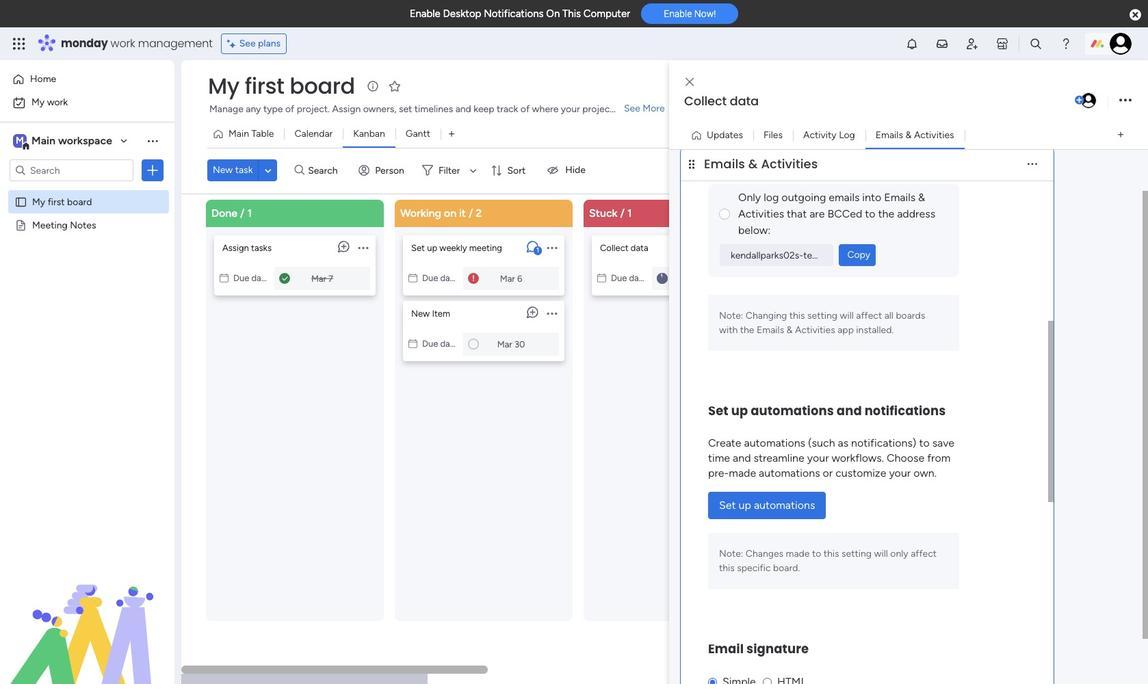 Task type: describe. For each thing, give the bounding box(es) containing it.
kanban
[[353, 128, 385, 140]]

affect inside note: changes made to this setting will only affect this specific board.
[[911, 548, 937, 560]]

calendar button
[[284, 123, 343, 145]]

collect data inside row group
[[600, 243, 649, 253]]

0 vertical spatial first
[[245, 71, 285, 101]]

meeting
[[470, 243, 502, 253]]

email signature
[[709, 641, 809, 658]]

main for main table
[[229, 128, 249, 140]]

1 inside list box
[[537, 246, 540, 254]]

from
[[928, 452, 951, 465]]

notifications image
[[906, 37, 920, 51]]

activity
[[804, 129, 837, 141]]

2 / from the left
[[469, 206, 473, 219]]

main table button
[[207, 123, 284, 145]]

item
[[432, 308, 450, 319]]

2 vertical spatial this
[[720, 563, 735, 574]]

emails & activities for emails & activities field
[[705, 155, 819, 173]]

new task button
[[207, 160, 258, 182]]

my first board inside list box
[[32, 196, 92, 207]]

up for set up automations and notifications
[[732, 403, 749, 420]]

choose
[[887, 452, 925, 465]]

affect inside note: changing this setting will affect all boards with the emails & activities app installed.
[[857, 310, 883, 322]]

see for see more
[[624, 103, 641, 114]]

see more
[[624, 103, 665, 114]]

dapulse drag handle 3 image
[[689, 159, 695, 169]]

plans
[[258, 38, 281, 49]]

my up the meeting
[[32, 196, 45, 207]]

only
[[891, 548, 909, 560]]

due for mar 7
[[233, 273, 249, 283]]

0 vertical spatial v2 calendar view small outline image
[[598, 273, 607, 283]]

project
[[583, 103, 614, 115]]

notifications
[[865, 403, 946, 420]]

address
[[898, 207, 936, 220]]

v2 overdue deadline image
[[468, 272, 479, 285]]

tasks
[[251, 243, 272, 253]]

assign tasks
[[223, 243, 272, 253]]

new for new item
[[412, 308, 430, 319]]

my inside option
[[31, 97, 45, 108]]

specific
[[738, 563, 771, 574]]

the inside only log outgoing emails into emails & activities that are bcced to the address below:
[[879, 207, 895, 220]]

notes
[[70, 219, 96, 231]]

workspace image
[[13, 134, 27, 149]]

0 vertical spatial kendall parks image
[[1111, 33, 1132, 55]]

Search in workspace field
[[29, 163, 114, 178]]

hide
[[566, 164, 586, 176]]

1 vertical spatial this
[[824, 548, 840, 560]]

1 vertical spatial v2 calendar view small outline image
[[409, 339, 418, 349]]

setting inside note: changes made to this setting will only affect this specific board.
[[842, 548, 872, 560]]

2
[[476, 206, 482, 219]]

emails
[[829, 191, 860, 204]]

emails inside field
[[705, 155, 746, 173]]

table
[[252, 128, 274, 140]]

the inside note: changing this setting will affect all boards with the emails & activities app installed.
[[741, 325, 755, 336]]

changing
[[746, 310, 788, 322]]

this
[[563, 8, 581, 20]]

v2 calendar view small outline image for assign tasks
[[220, 273, 229, 283]]

Collect data field
[[681, 92, 1073, 110]]

task
[[235, 164, 253, 176]]

gantt
[[406, 128, 431, 140]]

v2 search image
[[295, 163, 305, 178]]

emails & activities button
[[866, 124, 965, 146]]

stuck / 1
[[590, 206, 632, 219]]

set
[[399, 103, 412, 115]]

set up automations button
[[709, 492, 827, 520]]

this inside note: changing this setting will affect all boards with the emails & activities app installed.
[[790, 310, 806, 322]]

0 horizontal spatial and
[[456, 103, 472, 115]]

invite members image
[[966, 37, 980, 51]]

0 horizontal spatial kendall parks image
[[1080, 92, 1098, 110]]

that
[[787, 207, 807, 220]]

date for mar 7
[[252, 273, 270, 283]]

see for see plans
[[239, 38, 256, 49]]

computer
[[584, 8, 631, 20]]

stands.
[[616, 103, 647, 115]]

2 horizontal spatial your
[[890, 467, 911, 480]]

log
[[764, 191, 779, 204]]

person button
[[353, 160, 413, 182]]

work for my
[[47, 97, 68, 108]]

due date for mar 6
[[422, 273, 459, 283]]

done
[[212, 206, 238, 219]]

mar 6
[[500, 273, 523, 283]]

setting inside note: changing this setting will affect all boards with the emails & activities app installed.
[[808, 310, 838, 322]]

app
[[838, 325, 854, 336]]

below:
[[739, 224, 771, 237]]

due date for mar 7
[[233, 273, 270, 283]]

signature
[[747, 641, 809, 658]]

close image
[[686, 77, 694, 87]]

workspace
[[58, 134, 112, 147]]

collect data inside field
[[685, 92, 759, 110]]

mar for mar 30
[[498, 339, 513, 349]]

main table
[[229, 128, 274, 140]]

where
[[532, 103, 559, 115]]

filter
[[439, 165, 460, 176]]

will inside note: changes made to this setting will only affect this specific board.
[[875, 548, 889, 560]]

see plans
[[239, 38, 281, 49]]

enable for enable desktop notifications on this computer
[[410, 8, 441, 20]]

person
[[375, 165, 405, 176]]

to inside only log outgoing emails into emails & activities that are bcced to the address below:
[[866, 207, 876, 220]]

manage any type of project. assign owners, set timelines and keep track of where your project stands.
[[210, 103, 647, 115]]

only log outgoing emails into emails & activities that are bcced to the address below:
[[739, 191, 936, 237]]

email
[[709, 641, 744, 658]]

my work option
[[8, 92, 166, 114]]

Search field
[[305, 161, 346, 180]]

30
[[515, 339, 525, 349]]

activities inside only log outgoing emails into emails & activities that are bcced to the address below:
[[739, 207, 785, 220]]

note: for this
[[720, 548, 744, 560]]

add view image for gantt
[[449, 129, 455, 139]]

my up the manage
[[208, 71, 240, 101]]

arrow down image
[[465, 162, 482, 179]]

mar for mar 7
[[311, 273, 327, 283]]

set for set up automations
[[720, 499, 736, 512]]

1 horizontal spatial your
[[808, 452, 830, 465]]

enable desktop notifications on this computer
[[410, 8, 631, 20]]

note: changing this setting will affect all boards with the emails & activities app installed.
[[720, 310, 926, 336]]

new for new task
[[213, 164, 233, 176]]

angle down image
[[265, 166, 272, 176]]

done / 1
[[212, 206, 252, 219]]

customize
[[836, 467, 887, 480]]

data inside field
[[730, 92, 759, 110]]

timelines
[[415, 103, 453, 115]]

working on it / 2
[[401, 206, 482, 219]]

on
[[547, 8, 560, 20]]

& inside field
[[749, 155, 758, 173]]

set up weekly meeting
[[412, 243, 502, 253]]

set up automations
[[720, 499, 816, 512]]

activity log button
[[794, 124, 866, 146]]

meeting
[[32, 219, 68, 231]]

changes
[[746, 548, 784, 560]]

search everything image
[[1030, 37, 1043, 51]]

more dots image
[[1028, 159, 1038, 169]]

emails inside button
[[876, 129, 904, 141]]

my work
[[31, 97, 68, 108]]

1 of from the left
[[285, 103, 295, 115]]

(such
[[809, 437, 836, 450]]

new task
[[213, 164, 253, 176]]

files button
[[754, 124, 794, 146]]

and inside create automations (such as notifications) to save time and streamline your workflows. choose from pre-made automations or customize your own.
[[733, 452, 751, 465]]

emails inside only log outgoing emails into emails & activities that are bcced to the address below:
[[885, 191, 916, 204]]

enable now! button
[[642, 4, 739, 24]]

bcced
[[828, 207, 863, 220]]

1 horizontal spatial my first board
[[208, 71, 355, 101]]



Task type: locate. For each thing, give the bounding box(es) containing it.
due down new item
[[422, 339, 438, 349]]

1 horizontal spatial see
[[624, 103, 641, 114]]

row group
[[203, 200, 959, 666]]

activities down collect data field
[[915, 129, 955, 141]]

0 horizontal spatial 1
[[247, 206, 252, 219]]

work for monday
[[111, 36, 135, 51]]

0 horizontal spatial affect
[[857, 310, 883, 322]]

main inside "button"
[[229, 128, 249, 140]]

and left "keep"
[[456, 103, 472, 115]]

dapulse close image
[[1130, 8, 1142, 22]]

0 horizontal spatial main
[[31, 134, 56, 147]]

v2 calendar view small outline image
[[220, 273, 229, 283], [409, 273, 418, 283]]

0 horizontal spatial first
[[48, 196, 65, 207]]

emails & activities down collect data field
[[876, 129, 955, 141]]

1 public board image from the top
[[14, 195, 27, 208]]

to inside create automations (such as notifications) to save time and streamline your workflows. choose from pre-made automations or customize your own.
[[920, 437, 930, 450]]

1 vertical spatial collect
[[600, 243, 629, 253]]

0 horizontal spatial v2 calendar view small outline image
[[409, 339, 418, 349]]

note: for the
[[720, 310, 744, 322]]

help image
[[1060, 37, 1074, 51]]

0 vertical spatial collect
[[685, 92, 727, 110]]

1 vertical spatial see
[[624, 103, 641, 114]]

main left table
[[229, 128, 249, 140]]

0 vertical spatial to
[[866, 207, 876, 220]]

1 horizontal spatial v2 calendar view small outline image
[[598, 273, 607, 283]]

monday marketplace image
[[996, 37, 1010, 51]]

set inside button
[[720, 499, 736, 512]]

on
[[444, 206, 457, 219]]

0 horizontal spatial board
[[67, 196, 92, 207]]

/ right done
[[240, 206, 245, 219]]

add to favorites image
[[388, 79, 402, 93]]

collect down the close image
[[685, 92, 727, 110]]

0 vertical spatial this
[[790, 310, 806, 322]]

1 horizontal spatial new
[[412, 308, 430, 319]]

due date down item on the top of the page
[[422, 339, 459, 349]]

emails
[[876, 129, 904, 141], [705, 155, 746, 173], [885, 191, 916, 204], [757, 325, 785, 336]]

list box containing set up weekly meeting
[[403, 230, 565, 361]]

0 horizontal spatial setting
[[808, 310, 838, 322]]

add view image
[[449, 129, 455, 139], [1119, 130, 1124, 140]]

and right time
[[733, 452, 751, 465]]

enable for enable now!
[[664, 8, 693, 19]]

1 horizontal spatial 1
[[537, 246, 540, 254]]

1 right meeting
[[537, 246, 540, 254]]

public board image down workspace "icon"
[[14, 195, 27, 208]]

emails down updates
[[705, 155, 746, 173]]

2 horizontal spatial and
[[837, 403, 863, 420]]

main inside workspace selection element
[[31, 134, 56, 147]]

0 vertical spatial made
[[729, 467, 757, 480]]

made inside note: changes made to this setting will only affect this specific board.
[[786, 548, 810, 560]]

or
[[823, 467, 833, 480]]

enable now!
[[664, 8, 716, 19]]

1 vertical spatial the
[[741, 325, 755, 336]]

list box
[[0, 187, 175, 421], [403, 230, 565, 361]]

1 horizontal spatial assign
[[332, 103, 361, 115]]

0 horizontal spatial this
[[720, 563, 735, 574]]

date
[[252, 273, 270, 283], [441, 273, 459, 283], [630, 273, 648, 283], [441, 339, 459, 349]]

1 horizontal spatial data
[[730, 92, 759, 110]]

it
[[459, 206, 466, 219]]

1 right stuck
[[628, 206, 632, 219]]

1 for stuck / 1
[[628, 206, 632, 219]]

1 horizontal spatial will
[[875, 548, 889, 560]]

1 vertical spatial made
[[786, 548, 810, 560]]

collect inside collect data field
[[685, 92, 727, 110]]

v2 calendar view small outline image
[[598, 273, 607, 283], [409, 339, 418, 349]]

3 / from the left
[[621, 206, 625, 219]]

assign inside row group
[[223, 243, 249, 253]]

activities left app
[[796, 325, 836, 336]]

due for mar 30
[[422, 339, 438, 349]]

& inside only log outgoing emails into emails & activities that are bcced to the address below:
[[919, 191, 926, 204]]

1 note: from the top
[[720, 310, 744, 322]]

will
[[840, 310, 854, 322], [875, 548, 889, 560]]

show board description image
[[365, 79, 381, 93]]

due date down 'weekly'
[[422, 273, 459, 283]]

1 vertical spatial and
[[837, 403, 863, 420]]

copy button
[[840, 244, 876, 266]]

main for main workspace
[[31, 134, 56, 147]]

made inside create automations (such as notifications) to save time and streamline your workflows. choose from pre-made automations or customize your own.
[[729, 467, 757, 480]]

2 of from the left
[[521, 103, 530, 115]]

create automations (such as notifications) to save time and streamline your workflows. choose from pre-made automations or customize your own.
[[709, 437, 955, 480]]

due down assign tasks
[[233, 273, 249, 283]]

installed.
[[857, 325, 894, 336]]

collect data up updates
[[685, 92, 759, 110]]

main right workspace "icon"
[[31, 134, 56, 147]]

activity log
[[804, 129, 856, 141]]

log
[[840, 129, 856, 141]]

see left more
[[624, 103, 641, 114]]

the down into
[[879, 207, 895, 220]]

new
[[213, 164, 233, 176], [412, 308, 430, 319]]

to down into
[[866, 207, 876, 220]]

mar 7
[[311, 273, 334, 283]]

1 vertical spatial affect
[[911, 548, 937, 560]]

v2 calendar view small outline image down new item
[[409, 339, 418, 349]]

0 vertical spatial new
[[213, 164, 233, 176]]

enable left now!
[[664, 8, 693, 19]]

2 horizontal spatial 1
[[628, 206, 632, 219]]

files
[[764, 129, 783, 141]]

and up "as"
[[837, 403, 863, 420]]

this right the changes
[[824, 548, 840, 560]]

Emails & Activities field
[[701, 155, 822, 173]]

to inside note: changes made to this setting will only affect this specific board.
[[813, 548, 822, 560]]

/ left 2
[[469, 206, 473, 219]]

automations inside set up automations button
[[754, 499, 816, 512]]

activities inside emails & activities field
[[762, 155, 819, 173]]

activities inside the emails & activities button
[[915, 129, 955, 141]]

1 vertical spatial first
[[48, 196, 65, 207]]

2 horizontal spatial this
[[824, 548, 840, 560]]

data down stuck / 1
[[631, 243, 649, 253]]

copy
[[848, 249, 871, 261]]

activities up below:
[[739, 207, 785, 220]]

mar left 30
[[498, 339, 513, 349]]

1 horizontal spatial board
[[290, 71, 355, 101]]

of right the type
[[285, 103, 295, 115]]

1 vertical spatial work
[[47, 97, 68, 108]]

mar 30
[[498, 339, 525, 349]]

0 horizontal spatial of
[[285, 103, 295, 115]]

collect data down stuck / 1
[[600, 243, 649, 253]]

2 vertical spatial and
[[733, 452, 751, 465]]

2 vertical spatial set
[[720, 499, 736, 512]]

new left the task
[[213, 164, 233, 176]]

& up address
[[919, 191, 926, 204]]

boards
[[897, 310, 926, 322]]

to right the changes
[[813, 548, 822, 560]]

assign right project.
[[332, 103, 361, 115]]

monday work management
[[61, 36, 213, 51]]

row group containing done
[[203, 200, 959, 666]]

1 for done / 1
[[247, 206, 252, 219]]

assign left tasks
[[223, 243, 249, 253]]

see left plans
[[239, 38, 256, 49]]

dapulse addbtn image
[[1076, 96, 1085, 105]]

My first board field
[[205, 71, 359, 101]]

activities inside note: changing this setting will affect all boards with the emails & activities app installed.
[[796, 325, 836, 336]]

project.
[[297, 103, 330, 115]]

monday
[[61, 36, 108, 51]]

management
[[138, 36, 213, 51]]

home
[[30, 73, 56, 85]]

v2 calendar view small outline image down assign tasks
[[220, 273, 229, 283]]

options image
[[1120, 91, 1132, 110], [146, 164, 160, 177], [358, 235, 369, 260], [547, 235, 558, 260]]

1 horizontal spatial made
[[786, 548, 810, 560]]

keep
[[474, 103, 495, 115]]

& down changing
[[787, 325, 793, 336]]

outgoing
[[782, 191, 827, 204]]

1 horizontal spatial the
[[879, 207, 895, 220]]

select product image
[[12, 37, 26, 51]]

options image
[[547, 301, 558, 326]]

1 vertical spatial kendall parks image
[[1080, 92, 1098, 110]]

only
[[739, 191, 762, 204]]

desktop
[[443, 8, 482, 20]]

1 horizontal spatial to
[[866, 207, 876, 220]]

1 right done
[[247, 206, 252, 219]]

working
[[401, 206, 442, 219]]

1 v2 calendar view small outline image from the left
[[220, 273, 229, 283]]

setting right changing
[[808, 310, 838, 322]]

set down pre-
[[720, 499, 736, 512]]

2 vertical spatial up
[[739, 499, 752, 512]]

note: up with
[[720, 310, 744, 322]]

all
[[885, 310, 894, 322]]

set up create on the bottom right of page
[[709, 403, 729, 420]]

mar left 7
[[311, 273, 327, 283]]

made down time
[[729, 467, 757, 480]]

2 vertical spatial to
[[813, 548, 822, 560]]

sort
[[508, 165, 526, 176]]

list box containing my first board
[[0, 187, 175, 421]]

due date down stuck / 1
[[611, 273, 648, 283]]

up up the changes
[[739, 499, 752, 512]]

enable left desktop
[[410, 8, 441, 20]]

& down collect data field
[[906, 129, 912, 141]]

new left item on the top of the page
[[412, 308, 430, 319]]

data up updates
[[730, 92, 759, 110]]

6
[[518, 273, 523, 283]]

meeting notes
[[32, 219, 96, 231]]

0 horizontal spatial v2 calendar view small outline image
[[220, 273, 229, 283]]

1 horizontal spatial /
[[469, 206, 473, 219]]

will inside note: changing this setting will affect all boards with the emails & activities app installed.
[[840, 310, 854, 322]]

board up project.
[[290, 71, 355, 101]]

set for set up weekly meeting
[[412, 243, 425, 253]]

filter button
[[417, 160, 482, 182]]

track
[[497, 103, 519, 115]]

&
[[906, 129, 912, 141], [749, 155, 758, 173], [919, 191, 926, 204], [787, 325, 793, 336]]

note: inside note: changes made to this setting will only affect this specific board.
[[720, 548, 744, 560]]

1 horizontal spatial add view image
[[1119, 130, 1124, 140]]

update feed image
[[936, 37, 950, 51]]

public board image left the meeting
[[14, 218, 27, 231]]

0 horizontal spatial data
[[631, 243, 649, 253]]

first inside list box
[[48, 196, 65, 207]]

emails down changing
[[757, 325, 785, 336]]

workflows.
[[832, 452, 885, 465]]

0 horizontal spatial made
[[729, 467, 757, 480]]

public board image for meeting notes
[[14, 218, 27, 231]]

assign
[[332, 103, 361, 115], [223, 243, 249, 253]]

1 vertical spatial set
[[709, 403, 729, 420]]

/ for done
[[240, 206, 245, 219]]

type
[[264, 103, 283, 115]]

this left specific
[[720, 563, 735, 574]]

1 vertical spatial setting
[[842, 548, 872, 560]]

emails down collect data field
[[876, 129, 904, 141]]

2 public board image from the top
[[14, 218, 27, 231]]

first up the meeting
[[48, 196, 65, 207]]

up inside list box
[[427, 243, 438, 253]]

0 vertical spatial see
[[239, 38, 256, 49]]

emails inside note: changing this setting will affect all boards with the emails & activities app installed.
[[757, 325, 785, 336]]

into
[[863, 191, 882, 204]]

1 horizontal spatial work
[[111, 36, 135, 51]]

own.
[[914, 467, 937, 480]]

0 horizontal spatial collect data
[[600, 243, 649, 253]]

calendar
[[295, 128, 333, 140]]

board.
[[774, 563, 801, 574]]

enable inside button
[[664, 8, 693, 19]]

data
[[730, 92, 759, 110], [631, 243, 649, 253]]

add view image for emails & activities
[[1119, 130, 1124, 140]]

1 / from the left
[[240, 206, 245, 219]]

1 vertical spatial emails & activities
[[705, 155, 819, 173]]

activities down files button
[[762, 155, 819, 173]]

the
[[879, 207, 895, 220], [741, 325, 755, 336]]

of right track
[[521, 103, 530, 115]]

save
[[933, 437, 955, 450]]

1 horizontal spatial this
[[790, 310, 806, 322]]

v2 done deadline image
[[279, 272, 290, 285]]

0 vertical spatial the
[[879, 207, 895, 220]]

your down (such
[[808, 452, 830, 465]]

the right with
[[741, 325, 755, 336]]

None radio
[[763, 678, 772, 685]]

1 vertical spatial my first board
[[32, 196, 92, 207]]

emails & activities inside field
[[705, 155, 819, 173]]

1 vertical spatial board
[[67, 196, 92, 207]]

option
[[0, 189, 175, 192]]

new inside button
[[213, 164, 233, 176]]

0 vertical spatial emails & activities
[[876, 129, 955, 141]]

of
[[285, 103, 295, 115], [521, 103, 530, 115]]

set down working
[[412, 243, 425, 253]]

& inside button
[[906, 129, 912, 141]]

1 vertical spatial data
[[631, 243, 649, 253]]

public board image
[[14, 195, 27, 208], [14, 218, 27, 231]]

and
[[456, 103, 472, 115], [837, 403, 863, 420], [733, 452, 751, 465]]

to
[[866, 207, 876, 220], [920, 437, 930, 450], [813, 548, 822, 560]]

v2 calendar view small outline image up new item
[[409, 273, 418, 283]]

create
[[709, 437, 742, 450]]

0 horizontal spatial assign
[[223, 243, 249, 253]]

1 horizontal spatial first
[[245, 71, 285, 101]]

due date down assign tasks
[[233, 273, 270, 283]]

first up the type
[[245, 71, 285, 101]]

emails & activities inside button
[[876, 129, 955, 141]]

date for mar 30
[[441, 339, 459, 349]]

will up app
[[840, 310, 854, 322]]

work right monday on the left of page
[[111, 36, 135, 51]]

this right changing
[[790, 310, 806, 322]]

date for mar 6
[[441, 273, 459, 283]]

emails & activities down files button
[[705, 155, 819, 173]]

1 horizontal spatial kendall parks image
[[1111, 33, 1132, 55]]

updates
[[707, 129, 744, 141]]

due
[[233, 273, 249, 283], [422, 273, 438, 283], [611, 273, 627, 283], [422, 339, 438, 349]]

1 horizontal spatial setting
[[842, 548, 872, 560]]

my first board up the type
[[208, 71, 355, 101]]

0 horizontal spatial will
[[840, 310, 854, 322]]

work down "home"
[[47, 97, 68, 108]]

set up automations and notifications
[[709, 403, 946, 420]]

made up board.
[[786, 548, 810, 560]]

note: inside note: changing this setting will affect all boards with the emails & activities app installed.
[[720, 310, 744, 322]]

workspace options image
[[146, 134, 160, 148]]

collect down stuck / 1
[[600, 243, 629, 253]]

0 horizontal spatial work
[[47, 97, 68, 108]]

up inside button
[[739, 499, 752, 512]]

0 vertical spatial board
[[290, 71, 355, 101]]

1 horizontal spatial and
[[733, 452, 751, 465]]

0 horizontal spatial collect
[[600, 243, 629, 253]]

note: up specific
[[720, 548, 744, 560]]

/ right stuck
[[621, 206, 625, 219]]

emails & activities for the emails & activities button
[[876, 129, 955, 141]]

my down "home"
[[31, 97, 45, 108]]

sort button
[[486, 160, 534, 182]]

updates button
[[686, 124, 754, 146]]

0 vertical spatial my first board
[[208, 71, 355, 101]]

0 vertical spatial set
[[412, 243, 425, 253]]

2 horizontal spatial to
[[920, 437, 930, 450]]

setting left only
[[842, 548, 872, 560]]

0 horizontal spatial /
[[240, 206, 245, 219]]

with
[[720, 325, 738, 336]]

list box inside row group
[[403, 230, 565, 361]]

up left 'weekly'
[[427, 243, 438, 253]]

lottie animation image
[[0, 546, 175, 685]]

set
[[412, 243, 425, 253], [709, 403, 729, 420], [720, 499, 736, 512]]

1 vertical spatial to
[[920, 437, 930, 450]]

lottie animation element
[[0, 546, 175, 685]]

0 horizontal spatial enable
[[410, 8, 441, 20]]

my first board up meeting notes
[[32, 196, 92, 207]]

v2 calendar view small outline image for set up weekly meeting
[[409, 273, 418, 283]]

hide button
[[538, 160, 594, 182]]

/ for stuck
[[621, 206, 625, 219]]

1 vertical spatial up
[[732, 403, 749, 420]]

your down the choose
[[890, 467, 911, 480]]

1 vertical spatial new
[[412, 308, 430, 319]]

see inside button
[[239, 38, 256, 49]]

0 horizontal spatial your
[[561, 103, 580, 115]]

gantt button
[[396, 123, 441, 145]]

1 horizontal spatial main
[[229, 128, 249, 140]]

0 vertical spatial affect
[[857, 310, 883, 322]]

will left only
[[875, 548, 889, 560]]

emails up address
[[885, 191, 916, 204]]

2 horizontal spatial /
[[621, 206, 625, 219]]

0 vertical spatial work
[[111, 36, 135, 51]]

7
[[329, 273, 334, 283]]

1 vertical spatial note:
[[720, 548, 744, 560]]

affect right only
[[911, 548, 937, 560]]

due up new item
[[422, 273, 438, 283]]

weekly
[[440, 243, 467, 253]]

set inside list box
[[412, 243, 425, 253]]

up up create on the bottom right of page
[[732, 403, 749, 420]]

v2 calendar view small outline image down stuck
[[598, 273, 607, 283]]

streamline
[[754, 452, 805, 465]]

as
[[838, 437, 849, 450]]

0 vertical spatial up
[[427, 243, 438, 253]]

to left the save
[[920, 437, 930, 450]]

up for set up weekly meeting
[[427, 243, 438, 253]]

affect
[[857, 310, 883, 322], [911, 548, 937, 560]]

workspace selection element
[[13, 133, 114, 151]]

public board image for my first board
[[14, 195, 27, 208]]

0 horizontal spatial list box
[[0, 187, 175, 421]]

your right where
[[561, 103, 580, 115]]

set for set up automations and notifications
[[709, 403, 729, 420]]

None radio
[[709, 678, 718, 685]]

your
[[561, 103, 580, 115], [808, 452, 830, 465], [890, 467, 911, 480]]

0 vertical spatial assign
[[332, 103, 361, 115]]

& inside note: changing this setting will affect all boards with the emails & activities app installed.
[[787, 325, 793, 336]]

mar left "6"
[[500, 273, 515, 283]]

due for mar 6
[[422, 273, 438, 283]]

made
[[729, 467, 757, 480], [786, 548, 810, 560]]

affect up installed.
[[857, 310, 883, 322]]

due down stuck / 1
[[611, 273, 627, 283]]

mar for mar 6
[[500, 273, 515, 283]]

0 horizontal spatial my first board
[[32, 196, 92, 207]]

board
[[290, 71, 355, 101], [67, 196, 92, 207]]

2 note: from the top
[[720, 548, 744, 560]]

0 horizontal spatial the
[[741, 325, 755, 336]]

2 vertical spatial your
[[890, 467, 911, 480]]

0 vertical spatial public board image
[[14, 195, 27, 208]]

work inside option
[[47, 97, 68, 108]]

home option
[[8, 68, 166, 90]]

pre-
[[709, 467, 729, 480]]

up for set up automations
[[739, 499, 752, 512]]

& up only
[[749, 155, 758, 173]]

1 vertical spatial your
[[808, 452, 830, 465]]

kendall parks image
[[1111, 33, 1132, 55], [1080, 92, 1098, 110]]

due date for mar 30
[[422, 339, 459, 349]]

board up the notes
[[67, 196, 92, 207]]

0 horizontal spatial see
[[239, 38, 256, 49]]

0 vertical spatial your
[[561, 103, 580, 115]]

0 horizontal spatial emails & activities
[[705, 155, 819, 173]]

manage
[[210, 103, 244, 115]]

2 v2 calendar view small outline image from the left
[[409, 273, 418, 283]]

1 horizontal spatial of
[[521, 103, 530, 115]]

now!
[[695, 8, 716, 19]]



Task type: vqa. For each thing, say whether or not it's contained in the screenshot.
Mar 30
yes



